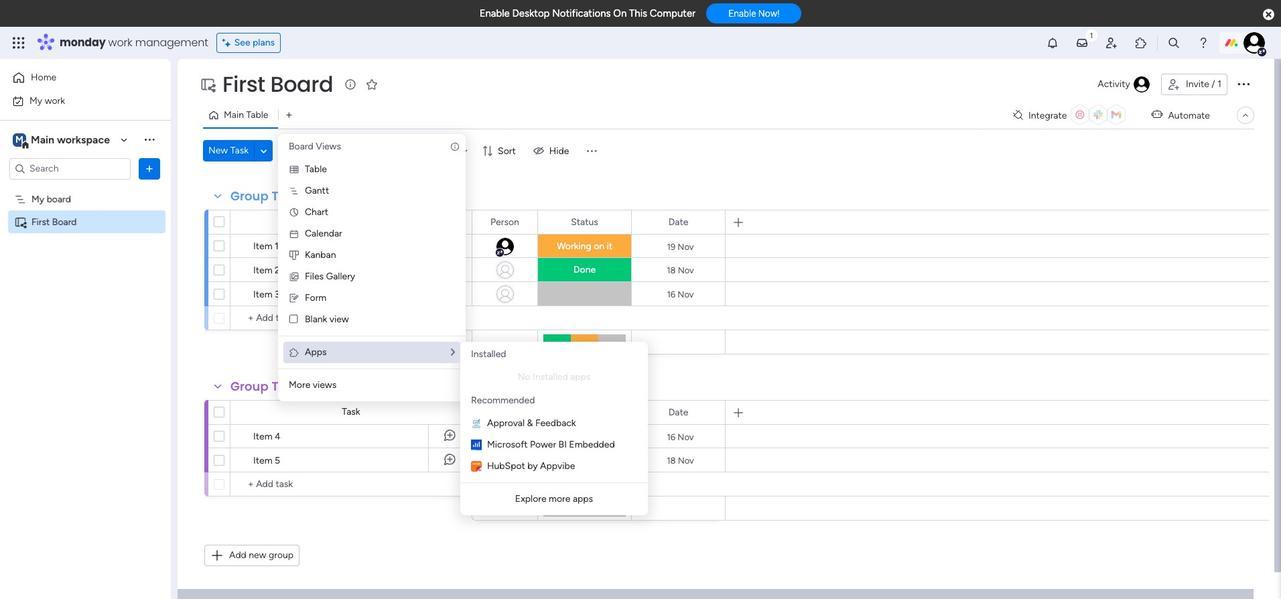 Task type: describe. For each thing, give the bounding box(es) containing it.
main table button
[[203, 105, 278, 126]]

new
[[249, 550, 266, 561]]

kanban
[[305, 249, 336, 261]]

now!
[[759, 8, 780, 19]]

2 16 nov from the top
[[667, 432, 694, 442]]

item 5
[[253, 455, 280, 467]]

feedback
[[536, 418, 576, 429]]

item 2
[[253, 265, 280, 276]]

views
[[313, 379, 337, 391]]

/
[[1212, 78, 1216, 90]]

app logo image for approval
[[471, 418, 482, 429]]

no installed apps menu item
[[471, 369, 638, 385]]

it
[[607, 241, 613, 252]]

enable desktop notifications on this computer
[[480, 7, 696, 19]]

1 vertical spatial apps image
[[289, 347, 300, 358]]

new
[[208, 145, 228, 156]]

1 vertical spatial first
[[32, 216, 50, 228]]

main table
[[224, 109, 268, 121]]

nov for 5
[[678, 456, 694, 466]]

more
[[549, 493, 571, 505]]

activity button
[[1093, 74, 1156, 95]]

invite
[[1187, 78, 1210, 90]]

item 4
[[253, 431, 281, 442]]

menu image
[[586, 144, 599, 158]]

my for my board
[[32, 193, 44, 205]]

invite / 1 button
[[1162, 74, 1228, 95]]

2 date from the top
[[669, 407, 689, 418]]

on
[[614, 7, 627, 19]]

views
[[316, 141, 341, 152]]

done
[[574, 264, 596, 276]]

calendar
[[305, 228, 342, 239]]

microsoft
[[487, 439, 528, 450]]

status
[[571, 216, 599, 228]]

recommended
[[471, 395, 535, 406]]

computer
[[650, 7, 696, 19]]

2 date field from the top
[[665, 405, 692, 420]]

approval
[[487, 418, 525, 429]]

home button
[[8, 67, 144, 88]]

0 horizontal spatial shareable board image
[[14, 216, 27, 228]]

add to favorites image
[[366, 77, 379, 91]]

1 inside button
[[1218, 78, 1222, 90]]

by
[[528, 461, 538, 472]]

gallery
[[326, 271, 355, 282]]

1 vertical spatial 1
[[275, 241, 279, 252]]

1 horizontal spatial first
[[223, 69, 265, 99]]

work for monday
[[108, 35, 132, 50]]

add
[[229, 550, 247, 561]]

files
[[305, 271, 324, 282]]

angle down image
[[261, 146, 267, 156]]

group
[[269, 550, 294, 561]]

power
[[530, 439, 556, 450]]

hide
[[550, 145, 569, 157]]

automate
[[1169, 110, 1211, 121]]

group title field for status
[[227, 188, 301, 205]]

installed inside menu item
[[533, 371, 568, 383]]

no installed apps
[[518, 371, 591, 383]]

Search field
[[299, 141, 340, 160]]

monday
[[60, 35, 106, 50]]

18 for item 2
[[667, 265, 676, 275]]

First Board field
[[219, 69, 337, 99]]

bi
[[559, 439, 567, 450]]

working
[[557, 241, 592, 252]]

arrow down image
[[457, 143, 473, 159]]

files gallery
[[305, 271, 355, 282]]

board views
[[289, 141, 341, 152]]

5
[[275, 455, 280, 467]]

my work button
[[8, 90, 144, 112]]

activity
[[1098, 78, 1131, 90]]

19 nov
[[667, 242, 694, 252]]

plans
[[253, 37, 275, 48]]

invite members image
[[1105, 36, 1119, 50]]

gantt
[[305, 185, 329, 196]]

0 horizontal spatial first board
[[32, 216, 77, 228]]

hubspot
[[487, 461, 525, 472]]

Search in workspace field
[[28, 161, 112, 176]]

select product image
[[12, 36, 25, 50]]

see plans button
[[216, 33, 281, 53]]

list box containing my board
[[0, 185, 171, 414]]

m
[[15, 134, 23, 145]]

item 1
[[253, 241, 279, 252]]

home
[[31, 72, 56, 83]]

1 image
[[1086, 27, 1098, 43]]

my for my work
[[29, 95, 42, 106]]

management
[[135, 35, 208, 50]]

search everything image
[[1168, 36, 1181, 50]]

hide button
[[528, 140, 577, 162]]

title for person
[[272, 378, 297, 395]]

title for status
[[272, 188, 297, 204]]

blank
[[305, 314, 327, 325]]

invite / 1
[[1187, 78, 1222, 90]]

monday work management
[[60, 35, 208, 50]]

0 horizontal spatial installed
[[471, 349, 506, 360]]

workspace selection element
[[13, 132, 112, 149]]

no
[[518, 371, 531, 383]]

new task button
[[203, 140, 254, 162]]

new task
[[208, 145, 249, 156]]

group title field for person
[[227, 378, 301, 396]]

person for 1st person 'field' from the bottom
[[491, 407, 519, 418]]

enable now!
[[729, 8, 780, 19]]

filter
[[431, 145, 452, 157]]

Status field
[[568, 215, 602, 230]]

main for main workspace
[[31, 133, 54, 146]]

1 date from the top
[[669, 216, 689, 228]]

see plans
[[234, 37, 275, 48]]

appvibe
[[540, 461, 575, 472]]



Task type: vqa. For each thing, say whether or not it's contained in the screenshot.
'Nov' for 3
yes



Task type: locate. For each thing, give the bounding box(es) containing it.
1 app logo image from the top
[[471, 418, 482, 429]]

0 vertical spatial apps image
[[1135, 36, 1148, 50]]

sort
[[498, 145, 516, 157]]

0 vertical spatial first board
[[223, 69, 333, 99]]

hubspot by appvibe
[[487, 461, 575, 472]]

enable for enable now!
[[729, 8, 757, 19]]

nov
[[678, 242, 694, 252], [678, 265, 694, 275], [678, 289, 694, 299], [678, 432, 694, 442], [678, 456, 694, 466]]

0 horizontal spatial 1
[[275, 241, 279, 252]]

2 16 from the top
[[667, 432, 676, 442]]

1 vertical spatial group title field
[[227, 378, 301, 396]]

nov for 3
[[678, 289, 694, 299]]

1 group title field from the top
[[227, 188, 301, 205]]

19
[[667, 242, 676, 252]]

1 18 nov from the top
[[667, 265, 694, 275]]

0 vertical spatial apps
[[571, 371, 591, 383]]

2 app logo image from the top
[[471, 440, 482, 450]]

0 horizontal spatial apps image
[[289, 347, 300, 358]]

group title for person
[[231, 378, 297, 395]]

group title
[[231, 188, 297, 204], [231, 378, 297, 395]]

board
[[271, 69, 333, 99], [289, 141, 314, 152], [52, 216, 77, 228]]

1 horizontal spatial task
[[342, 406, 360, 418]]

1 vertical spatial group
[[231, 378, 269, 395]]

apps for no installed apps
[[571, 371, 591, 383]]

Group Title field
[[227, 188, 301, 205], [227, 378, 301, 396]]

2 nov from the top
[[678, 265, 694, 275]]

list arrow image
[[451, 348, 455, 357]]

workspace image
[[13, 132, 26, 147]]

work
[[108, 35, 132, 50], [45, 95, 65, 106]]

2 group title field from the top
[[227, 378, 301, 396]]

1 item from the top
[[253, 241, 273, 252]]

1 vertical spatial person
[[491, 407, 519, 418]]

show board description image
[[343, 78, 359, 91]]

form
[[305, 292, 327, 304]]

2 title from the top
[[272, 378, 297, 395]]

title
[[272, 188, 297, 204], [272, 378, 297, 395]]

work right monday
[[108, 35, 132, 50]]

1 vertical spatial date field
[[665, 405, 692, 420]]

1 nov from the top
[[678, 242, 694, 252]]

18
[[667, 265, 676, 275], [667, 456, 676, 466]]

board down board
[[52, 216, 77, 228]]

main for main table
[[224, 109, 244, 121]]

microsoft power bi embedded
[[487, 439, 615, 450]]

1 group title from the top
[[231, 188, 297, 204]]

1 16 nov from the top
[[667, 289, 694, 299]]

add new group button
[[204, 545, 300, 566]]

group title field down angle down icon
[[227, 188, 301, 205]]

0 vertical spatial group title
[[231, 188, 297, 204]]

item left 2
[[253, 265, 273, 276]]

0 vertical spatial person field
[[487, 215, 523, 230]]

app logo image left "microsoft"
[[471, 440, 482, 450]]

list box
[[0, 185, 171, 414]]

working on it
[[557, 241, 613, 252]]

0 vertical spatial app logo image
[[471, 418, 482, 429]]

0 vertical spatial 18
[[667, 265, 676, 275]]

item for item 2
[[253, 265, 273, 276]]

0 vertical spatial shareable board image
[[200, 76, 216, 93]]

chart
[[305, 206, 329, 218]]

group for person
[[231, 378, 269, 395]]

1 vertical spatial 18
[[667, 456, 676, 466]]

1 vertical spatial 18 nov
[[667, 456, 694, 466]]

explore
[[515, 493, 547, 505]]

1 person field from the top
[[487, 215, 523, 230]]

3 nov from the top
[[678, 289, 694, 299]]

2 person from the top
[[491, 407, 519, 418]]

0 vertical spatial my
[[29, 95, 42, 106]]

first down the my board
[[32, 216, 50, 228]]

2 group title from the top
[[231, 378, 297, 395]]

1 vertical spatial group title
[[231, 378, 297, 395]]

18 nov for item 2
[[667, 265, 694, 275]]

main workspace
[[31, 133, 110, 146]]

enable for enable desktop notifications on this computer
[[480, 7, 510, 19]]

first up main table
[[223, 69, 265, 99]]

0 vertical spatial title
[[272, 188, 297, 204]]

1 horizontal spatial shareable board image
[[200, 76, 216, 93]]

app logo image left the hubspot in the bottom left of the page
[[471, 461, 482, 472]]

0 vertical spatial first
[[223, 69, 265, 99]]

enable inside button
[[729, 8, 757, 19]]

1 vertical spatial first board
[[32, 216, 77, 228]]

1 16 from the top
[[667, 289, 676, 299]]

1 vertical spatial shareable board image
[[14, 216, 27, 228]]

5 nov from the top
[[678, 456, 694, 466]]

16
[[667, 289, 676, 299], [667, 432, 676, 442]]

3 item from the top
[[253, 289, 273, 300]]

embedded
[[569, 439, 615, 450]]

+ Add task text field
[[237, 477, 466, 493]]

0 vertical spatial main
[[224, 109, 244, 121]]

item up item 2
[[253, 241, 273, 252]]

add new group
[[229, 550, 294, 561]]

0 vertical spatial work
[[108, 35, 132, 50]]

1 up 2
[[275, 241, 279, 252]]

installed right the list arrow icon
[[471, 349, 506, 360]]

item left 5
[[253, 455, 273, 467]]

group down angle down icon
[[231, 188, 269, 204]]

1 vertical spatial work
[[45, 95, 65, 106]]

my left board
[[32, 193, 44, 205]]

dapulse close image
[[1264, 8, 1275, 21]]

Person field
[[487, 215, 523, 230], [487, 405, 523, 420]]

2 vertical spatial app logo image
[[471, 461, 482, 472]]

task inside button
[[230, 145, 249, 156]]

main up new task at the top left
[[224, 109, 244, 121]]

1 vertical spatial app logo image
[[471, 440, 482, 450]]

1 vertical spatial 16 nov
[[667, 432, 694, 442]]

1 horizontal spatial table
[[305, 164, 327, 175]]

sort button
[[477, 140, 524, 162]]

4 item from the top
[[253, 431, 273, 442]]

enable
[[480, 7, 510, 19], [729, 8, 757, 19]]

2 group from the top
[[231, 378, 269, 395]]

workspace options image
[[143, 133, 156, 146]]

board
[[47, 193, 71, 205]]

work for my
[[45, 95, 65, 106]]

0 horizontal spatial task
[[230, 145, 249, 156]]

18 nov for item 5
[[667, 456, 694, 466]]

1
[[1218, 78, 1222, 90], [275, 241, 279, 252]]

autopilot image
[[1152, 106, 1163, 123]]

table inside button
[[246, 109, 268, 121]]

workspace
[[57, 133, 110, 146]]

0 vertical spatial 16
[[667, 289, 676, 299]]

1 vertical spatial apps
[[573, 493, 593, 505]]

4
[[275, 431, 281, 442]]

my inside button
[[29, 95, 42, 106]]

2 18 nov from the top
[[667, 456, 694, 466]]

item left '4'
[[253, 431, 273, 442]]

5 item from the top
[[253, 455, 273, 467]]

table left add view image
[[246, 109, 268, 121]]

1 group from the top
[[231, 188, 269, 204]]

my down home
[[29, 95, 42, 106]]

enable left now!
[[729, 8, 757, 19]]

apps image right invite members icon
[[1135, 36, 1148, 50]]

1 vertical spatial table
[[305, 164, 327, 175]]

item for item 4
[[253, 431, 273, 442]]

1 horizontal spatial 1
[[1218, 78, 1222, 90]]

item for item 1
[[253, 241, 273, 252]]

2 item from the top
[[253, 265, 273, 276]]

person for 1st person 'field'
[[491, 216, 519, 228]]

inbox image
[[1076, 36, 1089, 50]]

apps for explore more apps
[[573, 493, 593, 505]]

1 horizontal spatial installed
[[533, 371, 568, 383]]

0 horizontal spatial enable
[[480, 7, 510, 19]]

&
[[527, 418, 533, 429]]

more
[[289, 379, 311, 391]]

main inside workspace selection element
[[31, 133, 54, 146]]

item 3
[[253, 289, 280, 300]]

0 vertical spatial 1
[[1218, 78, 1222, 90]]

0 vertical spatial date
[[669, 216, 689, 228]]

main inside button
[[224, 109, 244, 121]]

2 18 from the top
[[667, 456, 676, 466]]

first board up add view image
[[223, 69, 333, 99]]

group title field up item 4
[[227, 378, 301, 396]]

1 vertical spatial installed
[[533, 371, 568, 383]]

0 vertical spatial 16 nov
[[667, 289, 694, 299]]

dapulse integrations image
[[1014, 110, 1024, 120]]

person
[[491, 216, 519, 228], [491, 407, 519, 418]]

notifications
[[552, 7, 611, 19]]

main
[[224, 109, 244, 121], [31, 133, 54, 146]]

1 vertical spatial task
[[342, 406, 360, 418]]

work inside button
[[45, 95, 65, 106]]

18 nov
[[667, 265, 694, 275], [667, 456, 694, 466]]

4 nov from the top
[[678, 432, 694, 442]]

0 vertical spatial group title field
[[227, 188, 301, 205]]

notifications image
[[1046, 36, 1060, 50]]

1 vertical spatial my
[[32, 193, 44, 205]]

app logo image left "approval"
[[471, 418, 482, 429]]

v2 search image
[[290, 143, 299, 158]]

1 horizontal spatial first board
[[223, 69, 333, 99]]

more views
[[289, 379, 337, 391]]

0 vertical spatial installed
[[471, 349, 506, 360]]

item for item 3
[[253, 289, 273, 300]]

1 horizontal spatial enable
[[729, 8, 757, 19]]

1 horizontal spatial apps image
[[1135, 36, 1148, 50]]

on
[[594, 241, 605, 252]]

title left views
[[272, 378, 297, 395]]

view
[[330, 314, 349, 325]]

1 vertical spatial board
[[289, 141, 314, 152]]

add view image
[[286, 110, 292, 120]]

option
[[0, 187, 171, 190]]

desktop
[[512, 7, 550, 19]]

filter button
[[409, 140, 473, 162]]

group
[[231, 188, 269, 204], [231, 378, 269, 395]]

apps inside menu item
[[571, 371, 591, 383]]

apps
[[305, 347, 327, 358]]

0 horizontal spatial first
[[32, 216, 50, 228]]

1 vertical spatial title
[[272, 378, 297, 395]]

item
[[253, 241, 273, 252], [253, 265, 273, 276], [253, 289, 273, 300], [253, 431, 273, 442], [253, 455, 273, 467]]

0 vertical spatial 18 nov
[[667, 265, 694, 275]]

see
[[234, 37, 250, 48]]

installed right no
[[533, 371, 568, 383]]

group left more
[[231, 378, 269, 395]]

explore more apps
[[515, 493, 593, 505]]

board left views
[[289, 141, 314, 152]]

nov for 2
[[678, 265, 694, 275]]

main right workspace 'image' in the left top of the page
[[31, 133, 54, 146]]

2
[[275, 265, 280, 276]]

board up add view image
[[271, 69, 333, 99]]

3 app logo image from the top
[[471, 461, 482, 472]]

enable now! button
[[707, 4, 802, 24]]

apps up feedback
[[571, 371, 591, 383]]

enable left desktop
[[480, 7, 510, 19]]

help image
[[1197, 36, 1211, 50]]

0 horizontal spatial main
[[31, 133, 54, 146]]

my board
[[32, 193, 71, 205]]

this
[[629, 7, 648, 19]]

app logo image for microsoft
[[471, 440, 482, 450]]

1 title from the top
[[272, 188, 297, 204]]

collapse board header image
[[1241, 110, 1252, 121]]

0 vertical spatial board
[[271, 69, 333, 99]]

18 for item 5
[[667, 456, 676, 466]]

integrate
[[1029, 110, 1068, 121]]

0 horizontal spatial table
[[246, 109, 268, 121]]

1 person from the top
[[491, 216, 519, 228]]

shareable board image
[[200, 76, 216, 93], [14, 216, 27, 228]]

0 vertical spatial date field
[[665, 215, 692, 230]]

0 horizontal spatial work
[[45, 95, 65, 106]]

1 right /
[[1218, 78, 1222, 90]]

menu
[[461, 342, 648, 516]]

my
[[29, 95, 42, 106], [32, 193, 44, 205]]

None field
[[568, 405, 602, 420]]

my work
[[29, 95, 65, 106]]

0 vertical spatial group
[[231, 188, 269, 204]]

16 nov
[[667, 289, 694, 299], [667, 432, 694, 442]]

table down search field at the top
[[305, 164, 327, 175]]

item left 3
[[253, 289, 273, 300]]

task
[[230, 145, 249, 156], [342, 406, 360, 418]]

work down home
[[45, 95, 65, 106]]

0 vertical spatial task
[[230, 145, 249, 156]]

1 horizontal spatial work
[[108, 35, 132, 50]]

title left gantt
[[272, 188, 297, 204]]

approval & feedback
[[487, 418, 576, 429]]

group title for status
[[231, 188, 297, 204]]

0 vertical spatial table
[[246, 109, 268, 121]]

table
[[246, 109, 268, 121], [305, 164, 327, 175]]

3
[[275, 289, 280, 300]]

first board down the my board
[[32, 216, 77, 228]]

1 date field from the top
[[665, 215, 692, 230]]

1 horizontal spatial main
[[224, 109, 244, 121]]

date
[[669, 216, 689, 228], [669, 407, 689, 418]]

installed
[[471, 349, 506, 360], [533, 371, 568, 383]]

menu containing installed
[[461, 342, 648, 516]]

group title up item 4
[[231, 378, 297, 395]]

options image
[[1236, 76, 1252, 92]]

blank view
[[305, 314, 349, 325]]

1 vertical spatial 16
[[667, 432, 676, 442]]

apps image left apps
[[289, 347, 300, 358]]

1 vertical spatial person field
[[487, 405, 523, 420]]

1 18 from the top
[[667, 265, 676, 275]]

jacob simon image
[[1244, 32, 1266, 54]]

group for status
[[231, 188, 269, 204]]

0 vertical spatial person
[[491, 216, 519, 228]]

apps
[[571, 371, 591, 383], [573, 493, 593, 505]]

apps image
[[1135, 36, 1148, 50], [289, 347, 300, 358]]

options image
[[143, 162, 156, 175]]

group title down angle down icon
[[231, 188, 297, 204]]

1 vertical spatial date
[[669, 407, 689, 418]]

Date field
[[665, 215, 692, 230], [665, 405, 692, 420]]

app logo image for hubspot
[[471, 461, 482, 472]]

item for item 5
[[253, 455, 273, 467]]

2 person field from the top
[[487, 405, 523, 420]]

app logo image
[[471, 418, 482, 429], [471, 440, 482, 450], [471, 461, 482, 472]]

apps right more
[[573, 493, 593, 505]]

1 vertical spatial main
[[31, 133, 54, 146]]

2 vertical spatial board
[[52, 216, 77, 228]]



